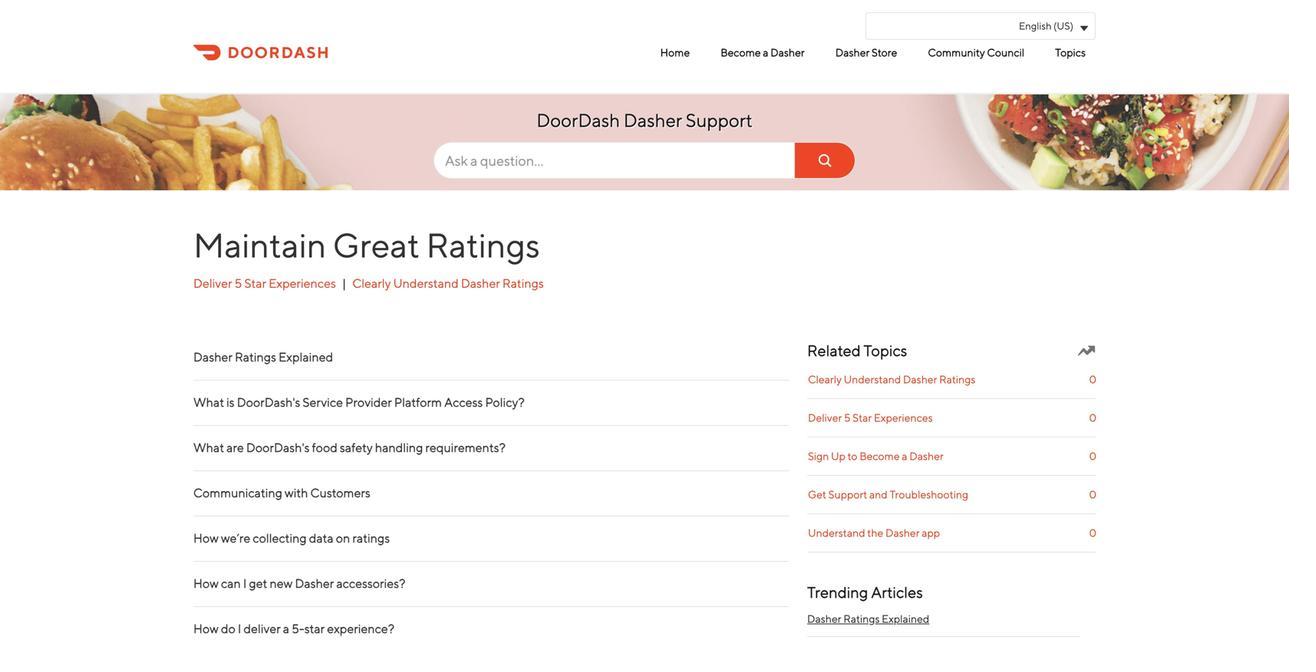 Task type: describe. For each thing, give the bounding box(es) containing it.
experience?
[[327, 621, 395, 636]]

how we're collecting data on ratings link
[[193, 529, 789, 547]]

trending articles
[[808, 583, 924, 601]]

0 for get support and troubleshooting
[[1090, 488, 1097, 501]]

2 vertical spatial understand
[[809, 527, 866, 539]]

home
[[661, 46, 690, 59]]

how for how we're collecting data on ratings
[[193, 531, 219, 545]]

doordash dasher support
[[537, 109, 753, 131]]

sign up to become a dasher
[[809, 450, 944, 462]]

how can i get new dasher accessories? link
[[193, 574, 789, 593]]

access
[[445, 395, 483, 409]]

related topics
[[808, 342, 908, 360]]

what are doordash's food safety handling requirements? link
[[193, 438, 789, 457]]

are
[[227, 440, 244, 455]]

what for what is doordash's service provider platform access policy?
[[193, 395, 224, 409]]

1 vertical spatial dasher ratings explained
[[808, 613, 930, 625]]

what is doordash's service provider platform access policy?
[[193, 395, 525, 409]]

get support and troubleshooting
[[809, 488, 969, 501]]

how for how do i deliver a 5-star experience?
[[193, 621, 219, 636]]

provider
[[346, 395, 392, 409]]

doordash's for are
[[246, 440, 310, 455]]

1 vertical spatial understand
[[844, 373, 902, 386]]

0 horizontal spatial topics
[[864, 342, 908, 360]]

star
[[305, 621, 325, 636]]

collecting
[[253, 531, 307, 545]]

great
[[333, 225, 420, 265]]

menu containing home
[[430, 40, 1090, 65]]

1 horizontal spatial clearly understand dasher ratings
[[809, 373, 976, 386]]

topics link
[[1052, 40, 1090, 65]]

what for what are doordash's food safety handling requirements?
[[193, 440, 224, 455]]

0 horizontal spatial dasher ratings explained
[[193, 350, 333, 364]]

(us)
[[1054, 20, 1074, 32]]

requirements?
[[426, 440, 506, 455]]

doordash's for is
[[237, 395, 301, 409]]

0 vertical spatial deliver
[[193, 276, 232, 290]]

customers
[[311, 485, 371, 500]]

understand the dasher app
[[809, 527, 941, 539]]

on
[[336, 531, 350, 545]]

with
[[285, 485, 308, 500]]

5-
[[292, 621, 305, 636]]

Ask a question... text field
[[434, 142, 856, 179]]

can
[[221, 576, 241, 591]]

a inside become a dasher link
[[763, 46, 769, 59]]

0 vertical spatial dasher ratings explained link
[[193, 348, 789, 366]]

become a dasher
[[721, 46, 805, 59]]

dasher store link
[[832, 40, 902, 65]]

0 vertical spatial deliver 5 star experiences
[[193, 276, 336, 290]]

the
[[868, 527, 884, 539]]

0 horizontal spatial clearly
[[353, 276, 391, 290]]

related
[[808, 342, 861, 360]]

how for how can i get new dasher accessories?
[[193, 576, 219, 591]]

become a dasher link
[[717, 40, 809, 65]]

home link
[[657, 40, 694, 65]]

explained for the top dasher ratings explained "link"
[[279, 350, 333, 364]]

do
[[221, 621, 236, 636]]

become inside become a dasher link
[[721, 46, 761, 59]]

sign
[[809, 450, 830, 462]]

1 horizontal spatial dasher ratings explained link
[[808, 602, 1081, 637]]

0 vertical spatial understand
[[393, 276, 459, 290]]

service
[[303, 395, 343, 409]]

dasher store
[[836, 46, 898, 59]]

is
[[227, 395, 235, 409]]

what are doordash's food safety handling requirements?
[[193, 440, 506, 455]]

0 horizontal spatial 5
[[235, 276, 242, 290]]

platform
[[394, 395, 442, 409]]

0 for clearly understand dasher ratings
[[1090, 373, 1097, 386]]

community council link
[[925, 40, 1029, 65]]

new
[[270, 576, 293, 591]]

policy?
[[486, 395, 525, 409]]

i for can
[[243, 576, 247, 591]]

how do i deliver a 5-star experience? link
[[193, 619, 789, 638]]

food
[[312, 440, 338, 455]]

articles
[[872, 583, 924, 601]]



Task type: vqa. For each thing, say whether or not it's contained in the screenshot.
customer
no



Task type: locate. For each thing, give the bounding box(es) containing it.
app
[[922, 527, 941, 539]]

1 0 from the top
[[1090, 373, 1097, 386]]

5 up to at the bottom right of the page
[[845, 411, 851, 424]]

trending
[[808, 583, 869, 601]]

topics inside menu
[[1056, 46, 1086, 59]]

1 horizontal spatial i
[[243, 576, 247, 591]]

how
[[193, 531, 219, 545], [193, 576, 219, 591], [193, 621, 219, 636]]

star
[[245, 276, 267, 290], [853, 411, 872, 424]]

explained for right dasher ratings explained "link"
[[882, 613, 930, 625]]

store
[[872, 46, 898, 59]]

0 horizontal spatial explained
[[279, 350, 333, 364]]

handling
[[375, 440, 423, 455]]

0 vertical spatial dasher ratings explained
[[193, 350, 333, 364]]

deliver up sign
[[809, 411, 843, 424]]

0 vertical spatial topics
[[1056, 46, 1086, 59]]

2 horizontal spatial a
[[902, 450, 908, 462]]

0 for deliver 5 star experiences
[[1090, 411, 1097, 424]]

0 for sign up to become a dasher
[[1090, 450, 1097, 462]]

explained down 'articles'
[[882, 613, 930, 625]]

2 vertical spatial a
[[283, 621, 290, 636]]

deliver
[[244, 621, 281, 636]]

a for sign up to become a dasher
[[902, 450, 908, 462]]

0 vertical spatial a
[[763, 46, 769, 59]]

dasher ratings explained link down 'articles'
[[808, 602, 1081, 637]]

1 vertical spatial deliver 5 star experiences
[[809, 411, 933, 424]]

topics right related
[[864, 342, 908, 360]]

how left do
[[193, 621, 219, 636]]

1 vertical spatial become
[[860, 450, 900, 462]]

accessories?
[[337, 576, 406, 591]]

how left 'can'
[[193, 576, 219, 591]]

communicating
[[193, 485, 283, 500]]

dasher ratings explained down trending articles
[[808, 613, 930, 625]]

get
[[809, 488, 827, 501]]

1 horizontal spatial clearly
[[809, 373, 842, 386]]

1 vertical spatial 5
[[845, 411, 851, 424]]

topics down (us)
[[1056, 46, 1086, 59]]

understand down great
[[393, 276, 459, 290]]

0 vertical spatial 5
[[235, 276, 242, 290]]

1 vertical spatial how
[[193, 576, 219, 591]]

what
[[193, 395, 224, 409], [193, 440, 224, 455]]

community council
[[929, 46, 1025, 59]]

doordash's inside what is doordash's service provider platform access policy? link
[[237, 395, 301, 409]]

0 horizontal spatial become
[[721, 46, 761, 59]]

1 horizontal spatial 5
[[845, 411, 851, 424]]

dasher ratings explained link
[[193, 348, 789, 366], [808, 602, 1081, 637]]

3 how from the top
[[193, 621, 219, 636]]

english
[[1020, 20, 1052, 32]]

0 vertical spatial become
[[721, 46, 761, 59]]

0 horizontal spatial deliver 5 star experiences
[[193, 276, 336, 290]]

explained up service
[[279, 350, 333, 364]]

maintain
[[193, 225, 327, 265]]

clearly
[[353, 276, 391, 290], [809, 373, 842, 386]]

i for do
[[238, 621, 241, 636]]

0 horizontal spatial a
[[283, 621, 290, 636]]

1 vertical spatial i
[[238, 621, 241, 636]]

what left are
[[193, 440, 224, 455]]

5 down maintain
[[235, 276, 242, 290]]

deliver 5 star experiences link
[[193, 276, 336, 290]]

up
[[832, 450, 846, 462]]

and
[[870, 488, 888, 501]]

clearly understand dasher ratings
[[353, 276, 544, 290], [809, 373, 976, 386]]

deliver 5 star experiences
[[193, 276, 336, 290], [809, 411, 933, 424]]

to
[[848, 450, 858, 462]]

0 vertical spatial what
[[193, 395, 224, 409]]

how left we're
[[193, 531, 219, 545]]

what is doordash's service provider platform access policy? link
[[193, 393, 789, 411]]

we're
[[221, 531, 251, 545]]

deliver down maintain
[[193, 276, 232, 290]]

1 vertical spatial experiences
[[874, 411, 933, 424]]

doordash's inside what are doordash's food safety handling requirements? link
[[246, 440, 310, 455]]

doordash's right are
[[246, 440, 310, 455]]

deliver
[[193, 276, 232, 290], [809, 411, 843, 424]]

0 vertical spatial doordash's
[[237, 395, 301, 409]]

3 0 from the top
[[1090, 450, 1097, 462]]

dasher
[[771, 46, 805, 59], [836, 46, 870, 59], [624, 109, 683, 131], [461, 276, 500, 290], [193, 350, 233, 364], [904, 373, 938, 386], [910, 450, 944, 462], [886, 527, 920, 539], [295, 576, 334, 591], [808, 613, 842, 625]]

Preferred Language, English (US) button
[[866, 12, 1096, 40]]

0 vertical spatial how
[[193, 531, 219, 545]]

i inside how can i get new dasher accessories? link
[[243, 576, 247, 591]]

dasher help home image
[[193, 43, 328, 62]]

understand down related topics
[[844, 373, 902, 386]]

1 vertical spatial topics
[[864, 342, 908, 360]]

5
[[235, 276, 242, 290], [845, 411, 851, 424]]

experiences
[[269, 276, 336, 290], [874, 411, 933, 424]]

1 vertical spatial explained
[[882, 613, 930, 625]]

community
[[929, 46, 986, 59]]

star down maintain
[[245, 276, 267, 290]]

0 vertical spatial star
[[245, 276, 267, 290]]

0 horizontal spatial dasher ratings explained link
[[193, 348, 789, 366]]

support
[[686, 109, 753, 131], [829, 488, 868, 501]]

a
[[763, 46, 769, 59], [902, 450, 908, 462], [283, 621, 290, 636]]

i inside the how do i deliver a 5-star experience? link
[[238, 621, 241, 636]]

dasher ratings explained
[[193, 350, 333, 364], [808, 613, 930, 625]]

council
[[988, 46, 1025, 59]]

1 horizontal spatial explained
[[882, 613, 930, 625]]

2 0 from the top
[[1090, 411, 1097, 424]]

i right do
[[238, 621, 241, 636]]

doordash's right is
[[237, 395, 301, 409]]

1 what from the top
[[193, 395, 224, 409]]

doordash's
[[237, 395, 301, 409], [246, 440, 310, 455]]

0 horizontal spatial experiences
[[269, 276, 336, 290]]

experiences up sign up to become a dasher on the right of the page
[[874, 411, 933, 424]]

deliver 5 star experiences down maintain
[[193, 276, 336, 290]]

understand left the "the" at the right of the page
[[809, 527, 866, 539]]

1 how from the top
[[193, 531, 219, 545]]

1 vertical spatial support
[[829, 488, 868, 501]]

1 vertical spatial what
[[193, 440, 224, 455]]

1 horizontal spatial support
[[829, 488, 868, 501]]

i
[[243, 576, 247, 591], [238, 621, 241, 636]]

0 horizontal spatial i
[[238, 621, 241, 636]]

dasher ratings explained up is
[[193, 350, 333, 364]]

1 vertical spatial clearly
[[809, 373, 842, 386]]

0 vertical spatial support
[[686, 109, 753, 131]]

become
[[721, 46, 761, 59], [860, 450, 900, 462]]

1 horizontal spatial deliver 5 star experiences
[[809, 411, 933, 424]]

1 horizontal spatial a
[[763, 46, 769, 59]]

english (us)
[[1020, 20, 1074, 32]]

how do i deliver a 5-star experience?
[[193, 621, 395, 636]]

0 vertical spatial i
[[243, 576, 247, 591]]

0
[[1090, 373, 1097, 386], [1090, 411, 1097, 424], [1090, 450, 1097, 462], [1090, 488, 1097, 501], [1090, 527, 1097, 539]]

2 vertical spatial how
[[193, 621, 219, 636]]

clearly down related
[[809, 373, 842, 386]]

4 0 from the top
[[1090, 488, 1097, 501]]

clearly understand dasher ratings link
[[353, 276, 544, 290]]

explained
[[279, 350, 333, 364], [882, 613, 930, 625]]

0 vertical spatial clearly understand dasher ratings
[[353, 276, 544, 290]]

experiences down maintain
[[269, 276, 336, 290]]

1 horizontal spatial dasher ratings explained
[[808, 613, 930, 625]]

1 vertical spatial a
[[902, 450, 908, 462]]

1 vertical spatial deliver
[[809, 411, 843, 424]]

5 0 from the top
[[1090, 527, 1097, 539]]

safety
[[340, 440, 373, 455]]

star up to at the bottom right of the page
[[853, 411, 872, 424]]

1 vertical spatial clearly understand dasher ratings
[[809, 373, 976, 386]]

1 horizontal spatial deliver
[[809, 411, 843, 424]]

how we're collecting data on ratings
[[193, 531, 390, 545]]

0 vertical spatial clearly
[[353, 276, 391, 290]]

ratings
[[353, 531, 390, 545]]

become right to at the bottom right of the page
[[860, 450, 900, 462]]

menu
[[430, 40, 1090, 65]]

0 horizontal spatial clearly understand dasher ratings
[[353, 276, 544, 290]]

dasher ratings explained link up what is doordash's service provider platform access policy? link
[[193, 348, 789, 366]]

topics
[[1056, 46, 1086, 59], [864, 342, 908, 360]]

a for how do i deliver a 5-star experience?
[[283, 621, 290, 636]]

what left is
[[193, 395, 224, 409]]

communicating with customers link
[[193, 484, 789, 502]]

1 vertical spatial doordash's
[[246, 440, 310, 455]]

0 horizontal spatial support
[[686, 109, 753, 131]]

become right home
[[721, 46, 761, 59]]

understand
[[393, 276, 459, 290], [844, 373, 902, 386], [809, 527, 866, 539]]

1 vertical spatial star
[[853, 411, 872, 424]]

ratings
[[426, 225, 540, 265], [503, 276, 544, 290], [235, 350, 276, 364], [940, 373, 976, 386], [844, 613, 880, 625]]

communicating with customers
[[193, 485, 371, 500]]

1 horizontal spatial experiences
[[874, 411, 933, 424]]

0 for understand the dasher app
[[1090, 527, 1097, 539]]

1 vertical spatial dasher ratings explained link
[[808, 602, 1081, 637]]

text default image
[[1078, 342, 1096, 360]]

0 horizontal spatial deliver
[[193, 276, 232, 290]]

2 what from the top
[[193, 440, 224, 455]]

i left get
[[243, 576, 247, 591]]

data
[[309, 531, 334, 545]]

deliver 5 star experiences up sign up to become a dasher on the right of the page
[[809, 411, 933, 424]]

troubleshooting
[[890, 488, 969, 501]]

clearly down great
[[353, 276, 391, 290]]

0 horizontal spatial star
[[245, 276, 267, 290]]

0 vertical spatial explained
[[279, 350, 333, 364]]

doordash
[[537, 109, 621, 131]]

get
[[249, 576, 268, 591]]

2 how from the top
[[193, 576, 219, 591]]

1 horizontal spatial become
[[860, 450, 900, 462]]

a inside the how do i deliver a 5-star experience? link
[[283, 621, 290, 636]]

maintain great ratings
[[193, 225, 540, 265]]

1 horizontal spatial topics
[[1056, 46, 1086, 59]]

0 vertical spatial experiences
[[269, 276, 336, 290]]

how can i get new dasher accessories?
[[193, 576, 406, 591]]

1 horizontal spatial star
[[853, 411, 872, 424]]



